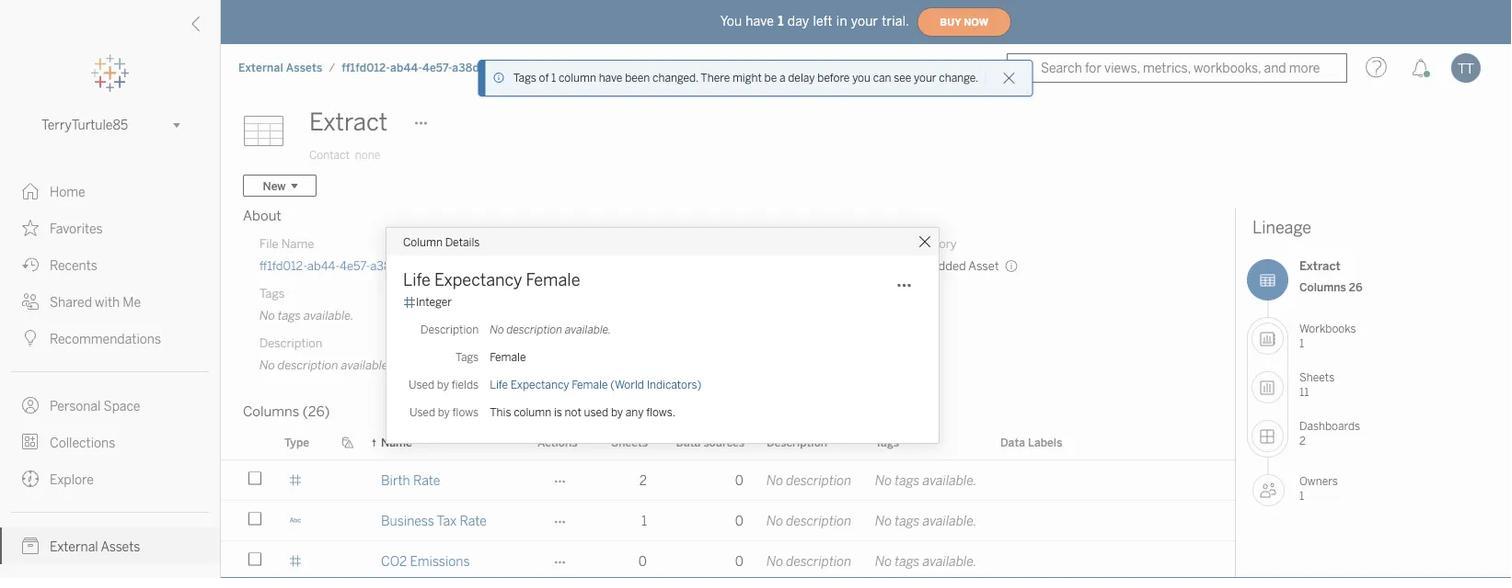 Task type: vqa. For each thing, say whether or not it's contained in the screenshot.


Task type: describe. For each thing, give the bounding box(es) containing it.
workbooks
[[1300, 323, 1356, 336]]

external assets / ff1fd012-ab44-4e57-a38d-0afd97f726f8 /
[[238, 61, 570, 75]]

expectancy for life expectancy female
[[434, 271, 522, 290]]

tax
[[437, 514, 457, 529]]

extract element
[[576, 61, 623, 75]]

sheets inside the workbooks 1 sheets 11
[[1300, 371, 1335, 385]]

column details
[[403, 235, 480, 249]]

sheets image
[[1252, 372, 1284, 404]]

no description for 2
[[767, 474, 852, 489]]

owners
[[1300, 475, 1338, 489]]

string image
[[289, 515, 302, 528]]

shared
[[50, 295, 92, 310]]

column inside alert
[[559, 71, 596, 85]]

favorites
[[50, 221, 103, 237]]

business tax rate link
[[381, 502, 487, 541]]

1 vertical spatial 2
[[639, 474, 647, 489]]

dashboards image
[[1252, 421, 1284, 453]]

buy now button
[[917, 7, 1012, 37]]

1 vertical spatial extract
[[309, 108, 388, 137]]

no inside tags no tags available.
[[260, 308, 275, 323]]

any
[[626, 406, 644, 420]]

delay
[[788, 71, 815, 85]]

description no description available.
[[260, 336, 391, 373]]

1 vertical spatial female
[[490, 351, 526, 364]]

indicators)
[[647, 379, 701, 392]]

actions
[[538, 436, 577, 450]]

change.
[[939, 71, 979, 85]]

home link
[[0, 173, 220, 210]]

can
[[873, 71, 891, 85]]

female for life expectancy female (world indicators)
[[572, 379, 608, 392]]

none
[[355, 149, 380, 162]]

0 vertical spatial rate
[[413, 474, 440, 489]]

birth
[[381, 474, 410, 489]]

data for data sources
[[676, 436, 701, 450]]

not
[[565, 406, 582, 420]]

description for co2 emissions
[[786, 555, 852, 570]]

tags for 2
[[895, 474, 920, 489]]

integer
[[416, 296, 452, 309]]

1 vertical spatial sheets
[[611, 436, 648, 450]]

co2 emissions
[[381, 555, 470, 570]]

column details dialog
[[387, 228, 939, 444]]

used by fields
[[409, 379, 479, 392]]

birth rate
[[381, 474, 440, 489]]

female for life expectancy female
[[526, 271, 580, 290]]

be
[[764, 71, 777, 85]]

by for fields
[[437, 379, 449, 392]]

life expectancy female (world indicators) link
[[490, 379, 701, 392]]

1 inside owners 1
[[1300, 490, 1304, 503]]

2 inside dashboards 2
[[1300, 434, 1306, 448]]

(world
[[610, 379, 644, 392]]

is
[[554, 406, 562, 420]]

favorites link
[[0, 210, 220, 247]]

1 vertical spatial ff1fd012-ab44-4e57-a38d-0afd97f726f8 link
[[260, 258, 477, 274]]

no description for 1
[[767, 514, 852, 529]]

life expectancy female (world indicators)
[[490, 379, 701, 392]]

type
[[284, 436, 309, 450]]

11
[[1300, 386, 1309, 399]]

0 horizontal spatial external assets link
[[0, 528, 220, 565]]

emissions
[[410, 555, 470, 570]]

a
[[780, 71, 786, 85]]

been
[[625, 71, 650, 85]]

file
[[260, 237, 279, 251]]

buy
[[940, 16, 961, 28]]

data for data labels
[[1000, 436, 1025, 450]]

tags no tags available.
[[260, 286, 354, 323]]

tags inside tags no tags available.
[[260, 286, 285, 301]]

1 horizontal spatial ab44-
[[390, 61, 422, 75]]

no inside column details dialog
[[490, 324, 504, 337]]

description inside column details dialog
[[507, 324, 563, 337]]

available. inside description no description available.
[[341, 358, 391, 373]]

columns inside extract columns 26
[[1300, 281, 1346, 294]]

day
[[788, 14, 809, 29]]

extract inside extract columns 26
[[1300, 259, 1341, 274]]

2 horizontal spatial ab44-
[[552, 259, 584, 273]]

space
[[104, 399, 140, 414]]

0 vertical spatial ff1fd012-ab44-4e57-a38d-0afd97f726f8 link
[[341, 60, 559, 75]]

no tags available. for 0
[[875, 555, 977, 570]]

category
[[907, 237, 957, 251]]

0 for 2
[[735, 474, 744, 489]]

about
[[243, 208, 281, 225]]

external for external assets / ff1fd012-ab44-4e57-a38d-0afd97f726f8 /
[[238, 61, 283, 75]]

fields
[[452, 379, 479, 392]]

tags inside tags no tags available.
[[278, 308, 301, 323]]

assets for external assets
[[101, 540, 140, 555]]

extract columns 26
[[1300, 259, 1363, 294]]

workbooks image
[[1252, 323, 1284, 355]]

before
[[818, 71, 850, 85]]

left
[[813, 14, 833, 29]]

tags inside column details dialog
[[456, 351, 479, 364]]

birth rate link
[[381, 461, 440, 501]]

of
[[539, 71, 549, 85]]

recommendations link
[[0, 320, 220, 357]]

1 horizontal spatial extract
[[582, 61, 618, 75]]

no description available.
[[490, 324, 611, 337]]

have inside alert
[[599, 71, 623, 85]]

your inside tags of 1 column have been changed. there might be a delay before you can see your change. alert
[[914, 71, 937, 85]]

(26)
[[303, 404, 330, 421]]

2 horizontal spatial description
[[767, 436, 827, 450]]

flows.
[[646, 406, 675, 420]]

life for life expectancy female (world indicators)
[[490, 379, 508, 392]]

0 for 0
[[735, 555, 744, 570]]

number base icon image
[[403, 296, 416, 309]]

flows
[[452, 406, 479, 420]]

tags inside alert
[[513, 71, 536, 85]]

me
[[123, 295, 141, 310]]

explore
[[50, 473, 94, 488]]

dashboards
[[1300, 420, 1360, 433]]

used for used by flows
[[410, 406, 435, 420]]

see
[[894, 71, 911, 85]]

details
[[445, 235, 480, 249]]

main navigation. press the up and down arrow keys to access links. element
[[0, 173, 220, 579]]

ff1fd012-ab44-4e57-a38d-0afd97f726f8
[[504, 259, 722, 273]]

personal space
[[50, 399, 140, 414]]

with
[[95, 295, 120, 310]]

life for life expectancy female
[[403, 271, 431, 290]]

grid containing birth rate
[[221, 426, 1278, 579]]

embedded
[[907, 259, 966, 273]]

collections
[[50, 436, 115, 451]]

by left 'any'
[[611, 406, 623, 420]]

file name ff1fd012-ab44-4e57-a38d-0afd97f726f8
[[260, 237, 477, 273]]

column
[[403, 235, 443, 249]]

row containing co2 emissions
[[221, 542, 1278, 579]]

personal
[[50, 399, 101, 414]]

row group containing birth rate
[[221, 461, 1278, 579]]

there
[[701, 71, 730, 85]]

real image
[[289, 474, 302, 487]]

you
[[852, 71, 871, 85]]

recents
[[50, 258, 97, 273]]

tags for 0
[[895, 555, 920, 570]]

1 horizontal spatial 4e57-
[[422, 61, 452, 75]]



Task type: locate. For each thing, give the bounding box(es) containing it.
0 vertical spatial extract
[[582, 61, 618, 75]]

0 vertical spatial name
[[281, 237, 314, 251]]

external inside main navigation. press the up and down arrow keys to access links. element
[[50, 540, 98, 555]]

no tags available. for 2
[[875, 474, 977, 489]]

1 horizontal spatial rate
[[460, 514, 487, 529]]

1 vertical spatial expectancy
[[511, 379, 569, 392]]

workbooks 1 sheets 11
[[1300, 323, 1356, 399]]

0 horizontal spatial your
[[851, 14, 878, 29]]

expectancy up is
[[511, 379, 569, 392]]

available.
[[304, 308, 354, 323], [565, 324, 611, 337], [341, 358, 391, 373], [923, 474, 977, 489], [923, 514, 977, 529], [923, 555, 977, 570]]

column inside dialog
[[514, 406, 552, 420]]

used for used by fields
[[409, 379, 435, 392]]

name inside file name ff1fd012-ab44-4e57-a38d-0afd97f726f8
[[281, 237, 314, 251]]

ff1fd012- up no description available.
[[504, 259, 552, 273]]

2 down dashboards
[[1300, 434, 1306, 448]]

co2
[[381, 555, 407, 570]]

1 vertical spatial no tags available.
[[875, 514, 977, 529]]

1 horizontal spatial have
[[746, 14, 774, 29]]

tags of 1 column have been changed. there might be a delay before you can see your change. alert
[[513, 70, 979, 87]]

shared with me
[[50, 295, 141, 310]]

by left flows at left bottom
[[438, 406, 450, 420]]

description inside description no description available.
[[260, 336, 322, 351]]

assets up table image
[[286, 61, 323, 75]]

sheets up the 11
[[1300, 371, 1335, 385]]

1 data from the left
[[676, 436, 701, 450]]

you
[[720, 14, 742, 29]]

1 vertical spatial rate
[[460, 514, 487, 529]]

by left fields
[[437, 379, 449, 392]]

1 vertical spatial name
[[381, 436, 412, 450]]

columns up type
[[243, 404, 299, 421]]

1 inside row
[[641, 514, 647, 529]]

1 horizontal spatial 2
[[1300, 434, 1306, 448]]

assets for external assets / ff1fd012-ab44-4e57-a38d-0afd97f726f8 /
[[286, 61, 323, 75]]

contact
[[309, 149, 350, 162]]

rate
[[413, 474, 440, 489], [460, 514, 487, 529]]

0 horizontal spatial columns
[[243, 404, 299, 421]]

assets down explore "link"
[[101, 540, 140, 555]]

ff1fd012-
[[342, 61, 390, 75], [260, 259, 307, 273], [504, 259, 552, 273]]

2 vertical spatial extract
[[1300, 259, 1341, 274]]

data sources
[[676, 436, 745, 450]]

1 vertical spatial life
[[490, 379, 508, 392]]

0 vertical spatial external
[[238, 61, 283, 75]]

external down explore
[[50, 540, 98, 555]]

2 used from the top
[[410, 406, 435, 420]]

description for birth rate
[[786, 474, 852, 489]]

1 vertical spatial column
[[514, 406, 552, 420]]

no description for 0
[[767, 555, 852, 570]]

1 vertical spatial no description
[[767, 514, 852, 529]]

1 horizontal spatial description
[[421, 324, 479, 337]]

expectancy
[[434, 271, 522, 290], [511, 379, 569, 392]]

0 vertical spatial columns
[[1300, 281, 1346, 294]]

external
[[238, 61, 283, 75], [50, 540, 98, 555]]

a38d-
[[452, 61, 484, 75], [370, 259, 402, 273], [615, 259, 647, 273]]

ff1fd012- down the file
[[260, 259, 307, 273]]

your right in
[[851, 14, 878, 29]]

recents link
[[0, 247, 220, 283]]

0 vertical spatial no tags available.
[[875, 474, 977, 489]]

no tags available. for 1
[[875, 514, 977, 529]]

buy now
[[940, 16, 989, 28]]

0 horizontal spatial 0afd97f726f8
[[402, 259, 477, 273]]

data
[[676, 436, 701, 450], [1000, 436, 1025, 450]]

assets inside main navigation. press the up and down arrow keys to access links. element
[[101, 540, 140, 555]]

0 vertical spatial your
[[851, 14, 878, 29]]

used by flows
[[410, 406, 479, 420]]

grid
[[221, 426, 1278, 579]]

life
[[403, 271, 431, 290], [490, 379, 508, 392]]

data left sources
[[676, 436, 701, 450]]

1 horizontal spatial life
[[490, 379, 508, 392]]

assets
[[286, 61, 323, 75], [101, 540, 140, 555]]

used up used by flows
[[409, 379, 435, 392]]

0 vertical spatial used
[[409, 379, 435, 392]]

female up the used
[[572, 379, 608, 392]]

2 / from the left
[[564, 61, 570, 75]]

external up table image
[[238, 61, 283, 75]]

table image
[[243, 104, 298, 159]]

owners image
[[1253, 475, 1285, 507]]

0 horizontal spatial have
[[599, 71, 623, 85]]

1 inside alert
[[551, 71, 556, 85]]

0 vertical spatial no description
[[767, 474, 852, 489]]

name up birth
[[381, 436, 412, 450]]

description
[[507, 324, 563, 337], [278, 358, 338, 373], [786, 474, 852, 489], [786, 514, 852, 529], [786, 555, 852, 570]]

recommendations
[[50, 332, 161, 347]]

0 horizontal spatial /
[[329, 61, 335, 75]]

1 horizontal spatial external assets link
[[237, 60, 323, 75]]

tags
[[278, 308, 301, 323], [895, 474, 920, 489], [895, 514, 920, 529], [895, 555, 920, 570]]

0 horizontal spatial column
[[514, 406, 552, 420]]

4e57- up no description available.
[[584, 259, 615, 273]]

1 vertical spatial external
[[50, 540, 98, 555]]

0 vertical spatial expectancy
[[434, 271, 522, 290]]

this table or file is embedded in the published asset on the server, and you can't create a new workbook from it. files embedded in workbooks aren't shared with other tableau site users. image
[[1005, 260, 1019, 273]]

by
[[437, 379, 449, 392], [438, 406, 450, 420], [611, 406, 623, 420]]

tags
[[513, 71, 536, 85], [260, 286, 285, 301], [456, 351, 479, 364], [875, 436, 899, 450]]

ff1fd012-ab44-4e57-a38d-0afd97f726f8 link
[[341, 60, 559, 75], [260, 258, 477, 274]]

2 no description from the top
[[767, 514, 852, 529]]

row group
[[221, 461, 1278, 579]]

1 inside the workbooks 1 sheets 11
[[1300, 337, 1304, 350]]

26
[[1349, 281, 1363, 294]]

trial.
[[882, 14, 910, 29]]

female up no description available.
[[526, 271, 580, 290]]

columns image
[[1247, 260, 1289, 301]]

2 down 'any'
[[639, 474, 647, 489]]

/
[[329, 61, 335, 75], [564, 61, 570, 75]]

data labels
[[1000, 436, 1063, 450]]

used down used by fields
[[410, 406, 435, 420]]

1 horizontal spatial /
[[564, 61, 570, 75]]

row
[[221, 461, 1278, 503], [221, 502, 1278, 544], [221, 542, 1278, 579]]

4e57- up tags no tags available.
[[340, 259, 370, 273]]

1 horizontal spatial a38d-
[[452, 61, 484, 75]]

0 horizontal spatial 4e57-
[[340, 259, 370, 273]]

changed.
[[653, 71, 699, 85]]

might
[[733, 71, 762, 85]]

collections link
[[0, 424, 220, 461]]

3 no description from the top
[[767, 555, 852, 570]]

1 horizontal spatial name
[[381, 436, 412, 450]]

2 horizontal spatial 4e57-
[[584, 259, 615, 273]]

0 vertical spatial have
[[746, 14, 774, 29]]

integer image
[[289, 555, 302, 568]]

female down no description available.
[[490, 351, 526, 364]]

have left been
[[599, 71, 623, 85]]

2 vertical spatial female
[[572, 379, 608, 392]]

columns
[[1300, 281, 1346, 294], [243, 404, 299, 421]]

1 horizontal spatial columns
[[1300, 281, 1346, 294]]

description right sources
[[767, 436, 827, 450]]

0 horizontal spatial rate
[[413, 474, 440, 489]]

home
[[50, 185, 85, 200]]

this
[[490, 406, 511, 420]]

contact none
[[309, 149, 380, 162]]

/ right of on the left top of page
[[564, 61, 570, 75]]

expectancy down details
[[434, 271, 522, 290]]

you have 1 day left in your trial.
[[720, 14, 910, 29]]

explore link
[[0, 461, 220, 498]]

new button
[[243, 175, 317, 197]]

personal space link
[[0, 387, 220, 424]]

0 vertical spatial external assets link
[[237, 60, 323, 75]]

columns left 26
[[1300, 281, 1346, 294]]

1 / from the left
[[329, 61, 335, 75]]

life up this
[[490, 379, 508, 392]]

tags for 1
[[895, 514, 920, 529]]

used
[[584, 406, 609, 420]]

1 horizontal spatial 0afd97f726f8
[[484, 61, 558, 75]]

1 horizontal spatial sheets
[[1300, 371, 1335, 385]]

description down tags no tags available.
[[260, 336, 322, 351]]

expectancy for life expectancy female (world indicators)
[[511, 379, 569, 392]]

1 vertical spatial used
[[410, 406, 435, 420]]

0 horizontal spatial life
[[403, 271, 431, 290]]

asset
[[969, 259, 999, 273]]

1 horizontal spatial ff1fd012-
[[342, 61, 390, 75]]

1
[[778, 14, 784, 29], [551, 71, 556, 85], [1300, 337, 1304, 350], [1300, 490, 1304, 503], [641, 514, 647, 529]]

extract left been
[[582, 61, 618, 75]]

available. inside column details dialog
[[565, 324, 611, 337]]

row containing birth rate
[[221, 461, 1278, 503]]

shared with me link
[[0, 283, 220, 320]]

1 vertical spatial have
[[599, 71, 623, 85]]

ab44- inside file name ff1fd012-ab44-4e57-a38d-0afd97f726f8
[[307, 259, 340, 273]]

0 horizontal spatial 2
[[639, 474, 647, 489]]

3 row from the top
[[221, 542, 1278, 579]]

have right you
[[746, 14, 774, 29]]

0 horizontal spatial name
[[281, 237, 314, 251]]

description inside description no description available.
[[278, 358, 338, 373]]

extract
[[582, 61, 618, 75], [309, 108, 388, 137], [1300, 259, 1341, 274]]

dashboards 2
[[1300, 420, 1360, 448]]

0 horizontal spatial ff1fd012-
[[260, 259, 307, 273]]

2 row from the top
[[221, 502, 1278, 544]]

extract down lineage
[[1300, 259, 1341, 274]]

column right of on the left top of page
[[559, 71, 596, 85]]

0afd97f726f8 inside file name ff1fd012-ab44-4e57-a38d-0afd97f726f8
[[402, 259, 477, 273]]

name
[[281, 237, 314, 251], [381, 436, 412, 450]]

extract up contact none
[[309, 108, 388, 137]]

name right the file
[[281, 237, 314, 251]]

life up number base icon
[[403, 271, 431, 290]]

description down integer
[[421, 324, 479, 337]]

ff1fd012- inside file name ff1fd012-ab44-4e57-a38d-0afd97f726f8
[[260, 259, 307, 273]]

2 vertical spatial no description
[[767, 555, 852, 570]]

2 horizontal spatial ff1fd012-
[[504, 259, 552, 273]]

sheets down 'any'
[[611, 436, 648, 450]]

lineage
[[1253, 218, 1312, 238]]

1 no description from the top
[[767, 474, 852, 489]]

2 horizontal spatial a38d-
[[615, 259, 647, 273]]

2 horizontal spatial extract
[[1300, 259, 1341, 274]]

a38d- inside file name ff1fd012-ab44-4e57-a38d-0afd97f726f8
[[370, 259, 402, 273]]

0 vertical spatial life
[[403, 271, 431, 290]]

0 for 1
[[735, 514, 744, 529]]

no inside description no description available.
[[260, 358, 275, 373]]

0 horizontal spatial external
[[50, 540, 98, 555]]

3 no tags available. from the top
[[875, 555, 977, 570]]

0 horizontal spatial extract
[[309, 108, 388, 137]]

0 horizontal spatial a38d-
[[370, 259, 402, 273]]

now
[[964, 16, 989, 28]]

columns (26)
[[243, 404, 330, 421]]

navigation panel element
[[0, 55, 220, 579]]

1 horizontal spatial assets
[[286, 61, 323, 75]]

1 horizontal spatial data
[[1000, 436, 1025, 450]]

1 horizontal spatial external
[[238, 61, 283, 75]]

1 used from the top
[[409, 379, 435, 392]]

external assets
[[50, 540, 140, 555]]

2 data from the left
[[1000, 436, 1025, 450]]

owners 1
[[1300, 475, 1338, 503]]

0 vertical spatial 2
[[1300, 434, 1306, 448]]

ff1fd012- up none
[[342, 61, 390, 75]]

external for external assets
[[50, 540, 98, 555]]

external assets link down explore "link"
[[0, 528, 220, 565]]

new
[[263, 179, 286, 193]]

2 horizontal spatial 0afd97f726f8
[[647, 259, 722, 273]]

1 row from the top
[[221, 461, 1278, 503]]

1 vertical spatial columns
[[243, 404, 299, 421]]

0 vertical spatial column
[[559, 71, 596, 85]]

business tax rate
[[381, 514, 487, 529]]

0 vertical spatial sheets
[[1300, 371, 1335, 385]]

1 vertical spatial external assets link
[[0, 528, 220, 565]]

rate right tax
[[460, 514, 487, 529]]

1 no tags available. from the top
[[875, 474, 977, 489]]

description inside column details dialog
[[421, 324, 479, 337]]

0 horizontal spatial description
[[260, 336, 322, 351]]

2 no tags available. from the top
[[875, 514, 977, 529]]

1 horizontal spatial your
[[914, 71, 937, 85]]

1 horizontal spatial column
[[559, 71, 596, 85]]

/ up contact
[[329, 61, 335, 75]]

0 vertical spatial female
[[526, 271, 580, 290]]

4e57- inside file name ff1fd012-ab44-4e57-a38d-0afd97f726f8
[[340, 259, 370, 273]]

rate right birth
[[413, 474, 440, 489]]

0 horizontal spatial assets
[[101, 540, 140, 555]]

in
[[837, 14, 847, 29]]

available. inside tags no tags available.
[[304, 308, 354, 323]]

data left labels
[[1000, 436, 1025, 450]]

your right see
[[914, 71, 937, 85]]

1 vertical spatial assets
[[101, 540, 140, 555]]

0 horizontal spatial data
[[676, 436, 701, 450]]

0 horizontal spatial sheets
[[611, 436, 648, 450]]

by for flows
[[438, 406, 450, 420]]

life expectancy female
[[403, 271, 580, 290]]

0 horizontal spatial ab44-
[[307, 259, 340, 273]]

2 vertical spatial no tags available.
[[875, 555, 977, 570]]

embedded asset
[[907, 259, 999, 273]]

row containing business tax rate
[[221, 502, 1278, 544]]

column left is
[[514, 406, 552, 420]]

4e57- left info icon
[[422, 61, 452, 75]]

0 vertical spatial assets
[[286, 61, 323, 75]]

tags of 1 column have been changed. there might be a delay before you can see your change.
[[513, 71, 979, 85]]

1 vertical spatial your
[[914, 71, 937, 85]]

description for business tax rate
[[786, 514, 852, 529]]

external assets link up table image
[[237, 60, 323, 75]]

info image
[[493, 72, 506, 85]]

this column is not used by any flows.
[[490, 406, 675, 420]]



